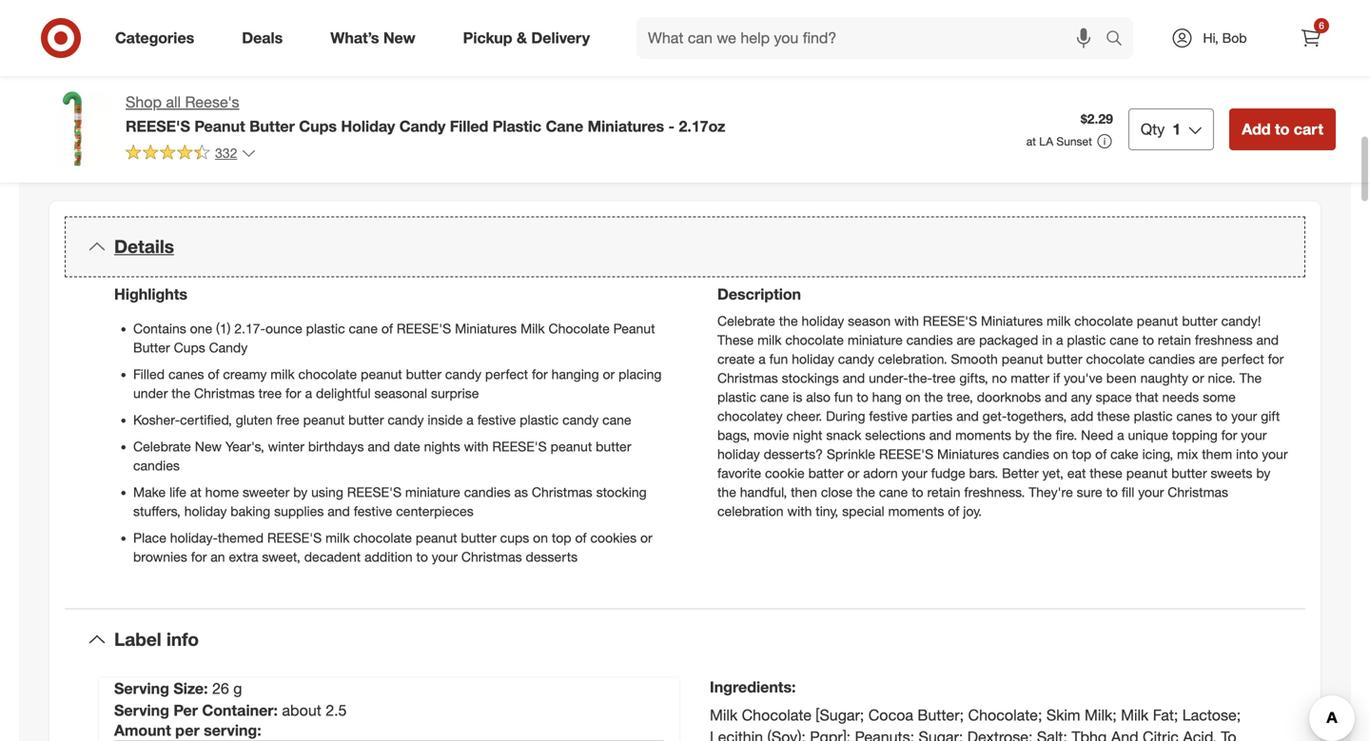 Task type: describe. For each thing, give the bounding box(es) containing it.
cups inside shop all reese's reese's peanut butter cups holiday candy filled plastic cane miniatures - 2.17oz
[[299, 117, 337, 136]]

new for celebrate
[[195, 438, 222, 455]]

festive inside description celebrate the holiday season with reese's miniatures milk chocolate peanut butter candy! these milk chocolate miniature candies are packaged in a plastic cane to retain freshness and create a fun holiday candy celebration. smooth peanut butter chocolate candies are perfect for christmas stockings and under-the-tree gifts, no matter if you've been naughty or nice. the plastic cane is also fun to hang on the tree, doorknobs and any space that needs some chocolatey cheer. during festive parties and get-togethers, add these plastic canes to your gift bags, movie night snack selections and moments by the fire. need a unique topping for your holiday desserts? sprinkle reese's miniatures candies on top of cake icing, mix them into your favorite cookie batter or adorn your fudge bars. better yet, eat these peanut butter sweets by the handful, then close the cane to retain freshness. they're sure to fill your christmas celebration with tiny, special moments of joy.
[[869, 408, 908, 425]]

salt;
[[1037, 728, 1068, 742]]

tree inside filled canes of creamy milk chocolate peanut butter candy perfect for hanging or placing under the christmas tree for a delightful seasonal surprise
[[259, 385, 282, 402]]

0 vertical spatial on
[[906, 389, 921, 406]]

top inside place holiday-themed reese's milk chocolate peanut butter cups on top of cookies or brownies for an extra sweet, decadent addition to your christmas desserts
[[552, 530, 572, 546]]

holiday up stockings
[[792, 351, 835, 368]]

mix
[[1178, 446, 1199, 463]]

candies up the celebration.
[[907, 332, 953, 348]]

life
[[170, 484, 187, 501]]

1 horizontal spatial moments
[[956, 427, 1012, 444]]

0 vertical spatial fun
[[770, 351, 788, 368]]

your left gift
[[1232, 408, 1258, 425]]

date
[[394, 438, 420, 455]]

and down tree,
[[957, 408, 979, 425]]

to left the hang
[[857, 389, 869, 406]]

or inside filled canes of creamy milk chocolate peanut butter candy perfect for hanging or placing under the christmas tree for a delightful seasonal surprise
[[603, 366, 615, 383]]

season
[[848, 313, 891, 329]]

and down if
[[1045, 389, 1068, 406]]

sweets
[[1211, 465, 1253, 482]]

celebrate inside the 'celebrate new year's, winter birthdays and date nights with reese's peanut butter candies'
[[133, 438, 191, 455]]

for inside place holiday-themed reese's milk chocolate peanut butter cups on top of cookies or brownies for an extra sweet, decadent addition to your christmas desserts
[[191, 549, 207, 565]]

the-
[[909, 370, 933, 387]]

celebration
[[718, 503, 784, 520]]

of inside 'contains one (1) 2.17-ounce plastic cane of reese's miniatures milk chocolate peanut butter cups candy'
[[382, 320, 393, 337]]

addition
[[365, 549, 413, 565]]

that
[[1136, 389, 1159, 406]]

description celebrate the holiday season with reese's miniatures milk chocolate peanut butter candy! these milk chocolate miniature candies are packaged in a plastic cane to retain freshness and create a fun holiday candy celebration. smooth peanut butter chocolate candies are perfect for christmas stockings and under-the-tree gifts, no matter if you've been naughty or nice. the plastic cane is also fun to hang on the tree, doorknobs and any space that needs some chocolatey cheer. during festive parties and get-togethers, add these plastic canes to your gift bags, movie night snack selections and moments by the fire. need a unique topping for your holiday desserts? sprinkle reese's miniatures candies on top of cake icing, mix them into your favorite cookie batter or adorn your fudge bars. better yet, eat these peanut butter sweets by the handful, then close the cane to retain freshness. they're sure to fill your christmas celebration with tiny, special moments of joy.
[[718, 285, 1288, 520]]

to inside place holiday-themed reese's milk chocolate peanut butter cups on top of cookies or brownies for an extra sweet, decadent addition to your christmas desserts
[[417, 549, 428, 565]]

in
[[1043, 332, 1053, 348]]

1 vertical spatial are
[[1199, 351, 1218, 368]]

candy inside 'contains one (1) 2.17-ounce plastic cane of reese's miniatures milk chocolate peanut butter cups candy'
[[209, 339, 248, 356]]

butter;
[[918, 706, 964, 725]]

serving
[[204, 722, 257, 740]]

label
[[114, 629, 162, 651]]

cane down adorn
[[879, 484, 908, 501]]

gift
[[1261, 408, 1281, 425]]

candies up better at bottom
[[1003, 446, 1050, 463]]

supplies
[[274, 503, 324, 520]]

butter inside shop all reese's reese's peanut butter cups holiday candy filled plastic cane miniatures - 2.17oz
[[249, 117, 295, 136]]

sunset
[[1057, 134, 1093, 149]]

candy down "hanging"
[[563, 412, 599, 428]]

one
[[190, 320, 212, 337]]

add
[[1071, 408, 1094, 425]]

1 vertical spatial these
[[1090, 465, 1123, 482]]

and left under-
[[843, 370, 866, 387]]

parties
[[912, 408, 953, 425]]

hi, bob
[[1204, 30, 1248, 46]]

description
[[718, 285, 801, 304]]

christmas inside make life at home sweeter by using reese's miniature candies as christmas stocking stuffers, holiday baking supplies and festive centerpieces
[[532, 484, 593, 501]]

fat;
[[1153, 706, 1179, 725]]

perfect inside description celebrate the holiday season with reese's miniatures milk chocolate peanut butter candy! these milk chocolate miniature candies are packaged in a plastic cane to retain freshness and create a fun holiday candy celebration. smooth peanut butter chocolate candies are perfect for christmas stockings and under-the-tree gifts, no matter if you've been naughty or nice. the plastic cane is also fun to hang on the tree, doorknobs and any space that needs some chocolatey cheer. during festive parties and get-togethers, add these plastic canes to your gift bags, movie night snack selections and moments by the fire. need a unique topping for your holiday desserts? sprinkle reese's miniatures candies on top of cake icing, mix them into your favorite cookie batter or adorn your fudge bars. better yet, eat these peanut butter sweets by the handful, then close the cane to retain freshness. they're sure to fill your christmas celebration with tiny, special moments of joy.
[[1222, 351, 1265, 368]]

2 horizontal spatial by
[[1257, 465, 1271, 482]]

your left fudge
[[902, 465, 928, 482]]

on inside place holiday-themed reese's milk chocolate peanut butter cups on top of cookies or brownies for an extra sweet, decadent addition to your christmas desserts
[[533, 530, 548, 546]]

all
[[166, 93, 181, 111]]

2 horizontal spatial with
[[895, 313, 920, 329]]

movie
[[754, 427, 790, 444]]

info
[[167, 629, 199, 651]]

search
[[1098, 31, 1143, 49]]

close
[[821, 484, 853, 501]]

peanut inside 'contains one (1) 2.17-ounce plastic cane of reese's miniatures milk chocolate peanut butter cups candy'
[[614, 320, 655, 337]]

about this item
[[606, 159, 765, 186]]

candy up "date"
[[388, 412, 424, 428]]

holiday
[[341, 117, 395, 136]]

christmas inside filled canes of creamy milk chocolate peanut butter candy perfect for hanging or placing under the christmas tree for a delightful seasonal surprise
[[194, 385, 255, 402]]

christmas down the sweets
[[1168, 484, 1229, 501]]

seasonal
[[375, 385, 427, 402]]

peanut inside shop all reese's reese's peanut butter cups holiday candy filled plastic cane miniatures - 2.17oz
[[194, 117, 245, 136]]

label info button
[[65, 610, 1306, 670]]

of inside filled canes of creamy milk chocolate peanut butter candy perfect for hanging or placing under the christmas tree for a delightful seasonal surprise
[[208, 366, 219, 383]]

filled inside filled canes of creamy milk chocolate peanut butter candy perfect for hanging or placing under the christmas tree for a delightful seasonal surprise
[[133, 366, 165, 383]]

contains
[[133, 320, 186, 337]]

and inside ingredients: milk chocolate [sugar; cocoa butter; chocolate; skim milk; milk fat; lactose; lecithin (soy); pgpr]; peanuts; sugar; dextrose; salt; tbhq and citric acid, t
[[1112, 728, 1139, 742]]

perfect inside filled canes of creamy milk chocolate peanut butter candy perfect for hanging or placing under the christmas tree for a delightful seasonal surprise
[[485, 366, 528, 383]]

cane left is
[[760, 389, 789, 406]]

butter inside filled canes of creamy milk chocolate peanut butter candy perfect for hanging or placing under the christmas tree for a delightful seasonal surprise
[[406, 366, 442, 383]]

candies up the "naughty"
[[1149, 351, 1196, 368]]

packaged
[[980, 332, 1039, 348]]

butter inside the 'celebrate new year's, winter birthdays and date nights with reese's peanut butter candies'
[[596, 438, 632, 455]]

your right into
[[1263, 446, 1288, 463]]

qty 1
[[1141, 120, 1182, 139]]

a up the cake
[[1118, 427, 1125, 444]]

filled inside shop all reese's reese's peanut butter cups holiday candy filled plastic cane miniatures - 2.17oz
[[450, 117, 489, 136]]

1 vertical spatial retain
[[928, 484, 961, 501]]

top inside description celebrate the holiday season with reese's miniatures milk chocolate peanut butter candy! these milk chocolate miniature candies are packaged in a plastic cane to retain freshness and create a fun holiday candy celebration. smooth peanut butter chocolate candies are perfect for christmas stockings and under-the-tree gifts, no matter if you've been naughty or nice. the plastic cane is also fun to hang on the tree, doorknobs and any space that needs some chocolatey cheer. during festive parties and get-togethers, add these plastic canes to your gift bags, movie night snack selections and moments by the fire. need a unique topping for your holiday desserts? sprinkle reese's miniatures candies on top of cake icing, mix them into your favorite cookie batter or adorn your fudge bars. better yet, eat these peanut butter sweets by the handful, then close the cane to retain freshness. they're sure to fill your christmas celebration with tiny, special moments of joy.
[[1072, 446, 1092, 463]]

the inside filled canes of creamy milk chocolate peanut butter candy perfect for hanging or placing under the christmas tree for a delightful seasonal surprise
[[172, 385, 191, 402]]

per
[[175, 722, 200, 740]]

6
[[1320, 20, 1325, 31]]

this
[[675, 159, 713, 186]]

the down togethers,
[[1034, 427, 1053, 444]]

reese's inside shop all reese's reese's peanut butter cups holiday candy filled plastic cane miniatures - 2.17oz
[[126, 117, 190, 136]]

need
[[1082, 427, 1114, 444]]

your up into
[[1242, 427, 1267, 444]]

container:
[[202, 701, 278, 720]]

1 serving from the top
[[114, 680, 169, 698]]

2 serving from the top
[[114, 701, 169, 720]]

plastic up unique
[[1134, 408, 1173, 425]]

peanut up the "naughty"
[[1137, 313, 1179, 329]]

1 horizontal spatial festive
[[478, 412, 516, 428]]

an
[[211, 549, 225, 565]]

butter inside place holiday-themed reese's milk chocolate peanut butter cups on top of cookies or brownies for an extra sweet, decadent addition to your christmas desserts
[[461, 530, 497, 546]]

label info
[[114, 629, 199, 651]]

night
[[793, 427, 823, 444]]

-
[[669, 117, 675, 136]]

a inside filled canes of creamy milk chocolate peanut butter candy perfect for hanging or placing under the christmas tree for a delightful seasonal surprise
[[305, 385, 312, 402]]

peanuts;
[[855, 728, 915, 742]]

hanging
[[552, 366, 599, 383]]

and down parties
[[930, 427, 952, 444]]

dextrose;
[[968, 728, 1033, 742]]

the up special
[[857, 484, 876, 501]]

been
[[1107, 370, 1137, 387]]

holiday-
[[170, 530, 218, 546]]

What can we help you find? suggestions appear below search field
[[637, 17, 1111, 59]]

0 vertical spatial retain
[[1158, 332, 1192, 348]]

1
[[1173, 120, 1182, 139]]

the down description
[[779, 313, 798, 329]]

during
[[826, 408, 866, 425]]

milk right these on the top right of page
[[758, 332, 782, 348]]

chocolatey
[[718, 408, 783, 425]]

for up them
[[1222, 427, 1238, 444]]

under-
[[869, 370, 909, 387]]

togethers,
[[1007, 408, 1067, 425]]

your right fill
[[1139, 484, 1165, 501]]

holiday left season
[[802, 313, 845, 329]]

cane down placing
[[603, 412, 632, 428]]

snack
[[827, 427, 862, 444]]

and inside make life at home sweeter by using reese's miniature candies as christmas stocking stuffers, holiday baking supplies and festive centerpieces
[[328, 503, 350, 520]]

cake
[[1111, 446, 1139, 463]]

chocolate inside place holiday-themed reese's milk chocolate peanut butter cups on top of cookies or brownies for an extra sweet, decadent addition to your christmas desserts
[[353, 530, 412, 546]]

pickup
[[463, 29, 513, 47]]

for up free at the bottom left of page
[[286, 385, 302, 402]]

under
[[133, 385, 168, 402]]

to left fill
[[1107, 484, 1118, 501]]

reese's up smooth
[[923, 313, 978, 329]]

&
[[517, 29, 527, 47]]

0 vertical spatial at
[[1027, 134, 1037, 149]]

yet,
[[1043, 465, 1064, 482]]

freshness.
[[965, 484, 1026, 501]]

image gallery element
[[34, 0, 663, 113]]

tree inside description celebrate the holiday season with reese's miniatures milk chocolate peanut butter candy! these milk chocolate miniature candies are packaged in a plastic cane to retain freshness and create a fun holiday candy celebration. smooth peanut butter chocolate candies are perfect for christmas stockings and under-the-tree gifts, no matter if you've been naughty or nice. the plastic cane is also fun to hang on the tree, doorknobs and any space that needs some chocolatey cheer. during festive parties and get-togethers, add these plastic canes to your gift bags, movie night snack selections and moments by the fire. need a unique topping for your holiday desserts? sprinkle reese's miniatures candies on top of cake icing, mix them into your favorite cookie batter or adorn your fudge bars. better yet, eat these peanut butter sweets by the handful, then close the cane to retain freshness. they're sure to fill your christmas celebration with tiny, special moments of joy.
[[933, 370, 956, 387]]

nights
[[424, 438, 460, 455]]

inside
[[428, 412, 463, 428]]

chocolate inside filled canes of creamy milk chocolate peanut butter candy perfect for hanging or placing under the christmas tree for a delightful seasonal surprise
[[298, 366, 357, 383]]

butter up freshness
[[1183, 313, 1218, 329]]

image of reese's peanut butter cups holiday candy filled plastic cane miniatures - 2.17oz image
[[34, 91, 110, 168]]

0 horizontal spatial are
[[957, 332, 976, 348]]

by inside make life at home sweeter by using reese's miniature candies as christmas stocking stuffers, holiday baking supplies and festive centerpieces
[[293, 484, 308, 501]]

delivery
[[532, 29, 590, 47]]

needs
[[1163, 389, 1200, 406]]

butter inside 'contains one (1) 2.17-ounce plastic cane of reese's miniatures milk chocolate peanut butter cups candy'
[[133, 339, 170, 356]]

1 horizontal spatial with
[[788, 503, 812, 520]]

peanut up matter on the right
[[1002, 351, 1044, 368]]

fudge
[[932, 465, 966, 482]]

candy inside shop all reese's reese's peanut butter cups holiday candy filled plastic cane miniatures - 2.17oz
[[400, 117, 446, 136]]

cane
[[546, 117, 584, 136]]

miniatures up packaged
[[981, 313, 1043, 329]]

1 vertical spatial moments
[[889, 503, 945, 520]]

what's new
[[331, 29, 416, 47]]

1 horizontal spatial fun
[[835, 389, 853, 406]]

if
[[1054, 370, 1061, 387]]

canes inside filled canes of creamy milk chocolate peanut butter candy perfect for hanging or placing under the christmas tree for a delightful seasonal surprise
[[168, 366, 204, 383]]

holiday up favorite
[[718, 446, 760, 463]]

plastic down "hanging"
[[520, 412, 559, 428]]

candies inside the 'celebrate new year's, winter birthdays and date nights with reese's peanut butter candies'
[[133, 457, 180, 474]]

reese's down "selections"
[[879, 446, 934, 463]]

peanut up birthdays
[[303, 412, 345, 428]]

of down "need"
[[1096, 446, 1107, 463]]

fill
[[1122, 484, 1135, 501]]

skim
[[1047, 706, 1081, 725]]

christmas inside place holiday-themed reese's milk chocolate peanut butter cups on top of cookies or brownies for an extra sweet, decadent addition to your christmas desserts
[[462, 549, 522, 565]]

332 link
[[126, 144, 256, 165]]

a right in
[[1057, 332, 1064, 348]]

at inside make life at home sweeter by using reese's miniature candies as christmas stocking stuffers, holiday baking supplies and festive centerpieces
[[190, 484, 202, 501]]

or down sprinkle
[[848, 465, 860, 482]]

pickup & delivery
[[463, 29, 590, 47]]

a right create in the top right of the page
[[759, 351, 766, 368]]

6 link
[[1291, 17, 1333, 59]]

butter up if
[[1047, 351, 1083, 368]]

placing
[[619, 366, 662, 383]]

milk;
[[1085, 706, 1117, 725]]

butter down mix
[[1172, 465, 1208, 482]]

selections
[[866, 427, 926, 444]]

ingredients:
[[710, 678, 796, 697]]

cane inside 'contains one (1) 2.17-ounce plastic cane of reese's miniatures milk chocolate peanut butter cups candy'
[[349, 320, 378, 337]]

baking
[[231, 503, 271, 520]]

with inside the 'celebrate new year's, winter birthdays and date nights with reese's peanut butter candies'
[[464, 438, 489, 455]]

a right inside
[[467, 412, 474, 428]]

1 horizontal spatial by
[[1016, 427, 1030, 444]]

to down "selections"
[[912, 484, 924, 501]]

batter
[[809, 465, 844, 482]]

cane up been
[[1110, 332, 1139, 348]]

doorknobs
[[977, 389, 1042, 406]]



Task type: locate. For each thing, give the bounding box(es) containing it.
with down 'then'
[[788, 503, 812, 520]]

peanut down centerpieces
[[416, 530, 457, 546]]

sponsored
[[1280, 79, 1337, 93]]

and down 'kosher-certified, gluten free peanut butter candy inside a festive plastic candy cane'
[[368, 438, 390, 455]]

size:
[[174, 680, 208, 698]]

1 vertical spatial by
[[1257, 465, 1271, 482]]

cups
[[500, 530, 530, 546]]

celebrate new year's, winter birthdays and date nights with reese's peanut butter candies
[[133, 438, 632, 474]]

candy up under-
[[838, 351, 875, 368]]

and down using on the bottom left of page
[[328, 503, 350, 520]]

christmas right as on the left
[[532, 484, 593, 501]]

chocolate
[[1075, 313, 1134, 329], [786, 332, 844, 348], [1087, 351, 1145, 368], [298, 366, 357, 383], [353, 530, 412, 546], [742, 706, 812, 725]]

make
[[133, 484, 166, 501]]

pgpr];
[[810, 728, 851, 742]]

and
[[1257, 332, 1279, 348], [843, 370, 866, 387], [1045, 389, 1068, 406], [957, 408, 979, 425], [930, 427, 952, 444], [368, 438, 390, 455], [328, 503, 350, 520], [1112, 728, 1139, 742]]

reese's up sweet,
[[267, 530, 322, 546]]

at right life
[[190, 484, 202, 501]]

0 vertical spatial filled
[[450, 117, 489, 136]]

festive inside make life at home sweeter by using reese's miniature candies as christmas stocking stuffers, holiday baking supplies and festive centerpieces
[[354, 503, 393, 520]]

creamy
[[223, 366, 267, 383]]

joy.
[[964, 503, 982, 520]]

filled canes of creamy milk chocolate peanut butter candy perfect for hanging or placing under the christmas tree for a delightful seasonal surprise
[[133, 366, 662, 402]]

candy inside description celebrate the holiday season with reese's miniatures milk chocolate peanut butter candy! these milk chocolate miniature candies are packaged in a plastic cane to retain freshness and create a fun holiday candy celebration. smooth peanut butter chocolate candies are perfect for christmas stockings and under-the-tree gifts, no matter if you've been naughty or nice. the plastic cane is also fun to hang on the tree, doorknobs and any space that needs some chocolatey cheer. during festive parties and get-togethers, add these plastic canes to your gift bags, movie night snack selections and moments by the fire. need a unique topping for your holiday desserts? sprinkle reese's miniatures candies on top of cake icing, mix them into your favorite cookie batter or adorn your fudge bars. better yet, eat these peanut butter sweets by the handful, then close the cane to retain freshness. they're sure to fill your christmas celebration with tiny, special moments of joy.
[[838, 351, 875, 368]]

cocoa
[[869, 706, 914, 725]]

are up smooth
[[957, 332, 976, 348]]

1 horizontal spatial canes
[[1177, 408, 1213, 425]]

at left la
[[1027, 134, 1037, 149]]

to down some
[[1216, 408, 1228, 425]]

fun up during
[[835, 389, 853, 406]]

on up desserts
[[533, 530, 548, 546]]

1 vertical spatial peanut
[[614, 320, 655, 337]]

1 vertical spatial on
[[1054, 446, 1069, 463]]

or
[[603, 366, 615, 383], [1193, 370, 1205, 387], [848, 465, 860, 482], [641, 530, 653, 546]]

on down the the-
[[906, 389, 921, 406]]

retain
[[1158, 332, 1192, 348], [928, 484, 961, 501]]

milk inside filled canes of creamy milk chocolate peanut butter candy perfect for hanging or placing under the christmas tree for a delightful seasonal surprise
[[271, 366, 295, 383]]

1 horizontal spatial are
[[1199, 351, 1218, 368]]

1 vertical spatial fun
[[835, 389, 853, 406]]

what's new link
[[314, 17, 439, 59]]

peanut
[[1137, 313, 1179, 329], [1002, 351, 1044, 368], [361, 366, 402, 383], [303, 412, 345, 428], [551, 438, 592, 455], [1127, 465, 1168, 482], [416, 530, 457, 546]]

1 horizontal spatial retain
[[1158, 332, 1192, 348]]

plastic up chocolatey on the right bottom of page
[[718, 389, 757, 406]]

moments
[[956, 427, 1012, 444], [889, 503, 945, 520]]

search button
[[1098, 17, 1143, 63]]

0 horizontal spatial canes
[[168, 366, 204, 383]]

0 vertical spatial with
[[895, 313, 920, 329]]

using
[[311, 484, 344, 501]]

top up desserts
[[552, 530, 572, 546]]

to up the "naughty"
[[1143, 332, 1155, 348]]

0 vertical spatial miniature
[[848, 332, 903, 348]]

moments down get-
[[956, 427, 1012, 444]]

1 horizontal spatial top
[[1072, 446, 1092, 463]]

la
[[1040, 134, 1054, 149]]

citric
[[1143, 728, 1179, 742]]

of inside place holiday-themed reese's milk chocolate peanut butter cups on top of cookies or brownies for an extra sweet, decadent addition to your christmas desserts
[[575, 530, 587, 546]]

miniature up centerpieces
[[405, 484, 461, 501]]

chocolate inside ingredients: milk chocolate [sugar; cocoa butter; chocolate; skim milk; milk fat; lactose; lecithin (soy); pgpr]; peanuts; sugar; dextrose; salt; tbhq and citric acid, t
[[742, 706, 812, 725]]

contains one (1) 2.17-ounce plastic cane of reese's miniatures milk chocolate peanut butter cups candy
[[133, 320, 655, 356]]

topping
[[1173, 427, 1218, 444]]

2 vertical spatial with
[[788, 503, 812, 520]]

the up parties
[[925, 389, 944, 406]]

butter
[[249, 117, 295, 136], [133, 339, 170, 356]]

26
[[212, 680, 229, 698]]

your inside place holiday-themed reese's milk chocolate peanut butter cups on top of cookies or brownies for an extra sweet, decadent addition to your christmas desserts
[[432, 549, 458, 565]]

0 vertical spatial these
[[1098, 408, 1131, 425]]

bags,
[[718, 427, 750, 444]]

top up eat
[[1072, 446, 1092, 463]]

for left "hanging"
[[532, 366, 548, 383]]

or right cookies
[[641, 530, 653, 546]]

0 horizontal spatial tree
[[259, 385, 282, 402]]

to right add
[[1276, 120, 1290, 139]]

peanut inside the 'celebrate new year's, winter birthdays and date nights with reese's peanut butter candies'
[[551, 438, 592, 455]]

home
[[205, 484, 239, 501]]

:
[[257, 722, 261, 740]]

miniatures inside 'contains one (1) 2.17-ounce plastic cane of reese's miniatures milk chocolate peanut butter cups candy'
[[455, 320, 517, 337]]

1 vertical spatial butter
[[133, 339, 170, 356]]

reese's inside place holiday-themed reese's milk chocolate peanut butter cups on top of cookies or brownies for an extra sweet, decadent addition to your christmas desserts
[[267, 530, 322, 546]]

1 vertical spatial serving
[[114, 701, 169, 720]]

chocolate
[[549, 320, 610, 337]]

peanut inside filled canes of creamy milk chocolate peanut butter candy perfect for hanging or placing under the christmas tree for a delightful seasonal surprise
[[361, 366, 402, 383]]

0 horizontal spatial new
[[195, 438, 222, 455]]

freshness
[[1196, 332, 1253, 348]]

of left creamy
[[208, 366, 219, 383]]

1 horizontal spatial perfect
[[1222, 351, 1265, 368]]

0 horizontal spatial perfect
[[485, 366, 528, 383]]

no
[[992, 370, 1008, 387]]

new right what's
[[383, 29, 416, 47]]

1 horizontal spatial tree
[[933, 370, 956, 387]]

0 horizontal spatial moments
[[889, 503, 945, 520]]

cups down the one
[[174, 339, 205, 356]]

milk inside place holiday-themed reese's milk chocolate peanut butter cups on top of cookies or brownies for an extra sweet, decadent addition to your christmas desserts
[[326, 530, 350, 546]]

butter up seasonal
[[406, 366, 442, 383]]

canes down the one
[[168, 366, 204, 383]]

0 horizontal spatial with
[[464, 438, 489, 455]]

christmas down creamy
[[194, 385, 255, 402]]

your down centerpieces
[[432, 549, 458, 565]]

the down favorite
[[718, 484, 737, 501]]

or left "nice."
[[1193, 370, 1205, 387]]

with right season
[[895, 313, 920, 329]]

0 vertical spatial new
[[383, 29, 416, 47]]

winter
[[268, 438, 305, 455]]

reese&#39;s peanut butter cups holiday candy filled plastic cane miniatures - 2.17oz, 5 of 7 image
[[356, 0, 663, 56]]

candy up surprise
[[445, 366, 482, 383]]

christmas down cups
[[462, 549, 522, 565]]

plastic right ounce
[[306, 320, 345, 337]]

reese's up filled canes of creamy milk chocolate peanut butter candy perfect for hanging or placing under the christmas tree for a delightful seasonal surprise
[[397, 320, 451, 337]]

filled left plastic
[[450, 117, 489, 136]]

1 horizontal spatial peanut
[[614, 320, 655, 337]]

into
[[1237, 446, 1259, 463]]

g
[[233, 680, 242, 698]]

reese's inside make life at home sweeter by using reese's miniature candies as christmas stocking stuffers, holiday baking supplies and festive centerpieces
[[347, 484, 402, 501]]

1 horizontal spatial new
[[383, 29, 416, 47]]

1 vertical spatial with
[[464, 438, 489, 455]]

$2.29
[[1081, 111, 1114, 127]]

holiday
[[802, 313, 845, 329], [792, 351, 835, 368], [718, 446, 760, 463], [184, 503, 227, 520]]

new down certified, in the bottom of the page
[[195, 438, 222, 455]]

0 horizontal spatial festive
[[354, 503, 393, 520]]

milk up lecithin
[[710, 706, 738, 725]]

for up gift
[[1269, 351, 1284, 368]]

0 horizontal spatial retain
[[928, 484, 961, 501]]

celebrate inside description celebrate the holiday season with reese's miniatures milk chocolate peanut butter candy! these milk chocolate miniature candies are packaged in a plastic cane to retain freshness and create a fun holiday candy celebration. smooth peanut butter chocolate candies are perfect for christmas stockings and under-the-tree gifts, no matter if you've been naughty or nice. the plastic cane is also fun to hang on the tree, doorknobs and any space that needs some chocolatey cheer. during festive parties and get-togethers, add these plastic canes to your gift bags, movie night snack selections and moments by the fire. need a unique topping for your holiday desserts? sprinkle reese's miniatures candies on top of cake icing, mix them into your favorite cookie batter or adorn your fudge bars. better yet, eat these peanut butter sweets by the handful, then close the cane to retain freshness. they're sure to fill your christmas celebration with tiny, special moments of joy.
[[718, 313, 776, 329]]

celebrate down kosher-
[[133, 438, 191, 455]]

0 vertical spatial top
[[1072, 446, 1092, 463]]

1 horizontal spatial miniature
[[848, 332, 903, 348]]

reese's down the 'celebrate new year's, winter birthdays and date nights with reese's peanut butter candies'
[[347, 484, 402, 501]]

canes inside description celebrate the holiday season with reese's miniatures milk chocolate peanut butter candy! these milk chocolate miniature candies are packaged in a plastic cane to retain freshness and create a fun holiday candy celebration. smooth peanut butter chocolate candies are perfect for christmas stockings and under-the-tree gifts, no matter if you've been naughty or nice. the plastic cane is also fun to hang on the tree, doorknobs and any space that needs some chocolatey cheer. during festive parties and get-togethers, add these plastic canes to your gift bags, movie night snack selections and moments by the fire. need a unique topping for your holiday desserts? sprinkle reese's miniatures candies on top of cake icing, mix them into your favorite cookie batter or adorn your fudge bars. better yet, eat these peanut butter sweets by the handful, then close the cane to retain freshness. they're sure to fill your christmas celebration with tiny, special moments of joy.
[[1177, 408, 1213, 425]]

tree up tree,
[[933, 370, 956, 387]]

0 vertical spatial by
[[1016, 427, 1030, 444]]

reese&#39;s peanut butter cups holiday candy filled plastic cane miniatures - 2.17oz, 4 of 7 image
[[34, 0, 341, 56]]

centerpieces
[[396, 503, 474, 520]]

birthdays
[[308, 438, 364, 455]]

332
[[215, 145, 237, 161]]

cups inside 'contains one (1) 2.17-ounce plastic cane of reese's miniatures milk chocolate peanut butter cups candy'
[[174, 339, 205, 356]]

0 vertical spatial candy
[[400, 117, 446, 136]]

1 vertical spatial cups
[[174, 339, 205, 356]]

miniature inside make life at home sweeter by using reese's miniature candies as christmas stocking stuffers, holiday baking supplies and festive centerpieces
[[405, 484, 461, 501]]

peanut down "icing,"
[[1127, 465, 1168, 482]]

also
[[807, 389, 831, 406]]

miniatures left milk
[[455, 320, 517, 337]]

0 horizontal spatial on
[[533, 530, 548, 546]]

[sugar;
[[816, 706, 865, 725]]

2 vertical spatial on
[[533, 530, 548, 546]]

0 vertical spatial serving
[[114, 680, 169, 698]]

candies inside make life at home sweeter by using reese's miniature candies as christmas stocking stuffers, holiday baking supplies and festive centerpieces
[[464, 484, 511, 501]]

0 horizontal spatial miniature
[[405, 484, 461, 501]]

holiday down home
[[184, 503, 227, 520]]

sweeter
[[243, 484, 290, 501]]

are
[[957, 332, 976, 348], [1199, 351, 1218, 368]]

0 vertical spatial moments
[[956, 427, 1012, 444]]

of left joy.
[[948, 503, 960, 520]]

1 vertical spatial celebrate
[[133, 438, 191, 455]]

reese's up as on the left
[[493, 438, 547, 455]]

bob
[[1223, 30, 1248, 46]]

plastic up you've
[[1068, 332, 1106, 348]]

0 horizontal spatial celebrate
[[133, 438, 191, 455]]

0 horizontal spatial by
[[293, 484, 308, 501]]

add to cart
[[1242, 120, 1324, 139]]

miniatures up bars.
[[938, 446, 1000, 463]]

1 horizontal spatial at
[[1027, 134, 1037, 149]]

certified,
[[180, 412, 232, 428]]

tbhq
[[1072, 728, 1107, 742]]

matter
[[1011, 370, 1050, 387]]

0 vertical spatial cups
[[299, 117, 337, 136]]

milk up decadent on the left of page
[[326, 530, 350, 546]]

themed
[[218, 530, 264, 546]]

milk left fat;
[[1121, 706, 1149, 725]]

celebrate up these on the top right of page
[[718, 313, 776, 329]]

you've
[[1064, 370, 1103, 387]]

christmas
[[718, 370, 778, 387], [194, 385, 255, 402], [1168, 484, 1229, 501], [532, 484, 593, 501], [462, 549, 522, 565]]

categories
[[115, 29, 194, 47]]

item
[[719, 159, 765, 186]]

butter
[[1183, 313, 1218, 329], [1047, 351, 1083, 368], [406, 366, 442, 383], [349, 412, 384, 428], [596, 438, 632, 455], [1172, 465, 1208, 482], [461, 530, 497, 546]]

new for what's
[[383, 29, 416, 47]]

1 horizontal spatial filled
[[450, 117, 489, 136]]

plastic inside 'contains one (1) 2.17-ounce plastic cane of reese's miniatures milk chocolate peanut butter cups candy'
[[306, 320, 345, 337]]

retain down fudge
[[928, 484, 961, 501]]

about
[[282, 701, 322, 720]]

2.5
[[326, 701, 347, 720]]

filled up under at the left of the page
[[133, 366, 165, 383]]

new inside the 'celebrate new year's, winter birthdays and date nights with reese's peanut butter candies'
[[195, 438, 222, 455]]

0 horizontal spatial cups
[[174, 339, 205, 356]]

1 horizontal spatial on
[[906, 389, 921, 406]]

peanut inside place holiday-themed reese's milk chocolate peanut butter cups on top of cookies or brownies for an extra sweet, decadent addition to your christmas desserts
[[416, 530, 457, 546]]

or inside place holiday-themed reese's milk chocolate peanut butter cups on top of cookies or brownies for an extra sweet, decadent addition to your christmas desserts
[[641, 530, 653, 546]]

butter left cups
[[461, 530, 497, 546]]

candy inside filled canes of creamy milk chocolate peanut butter candy perfect for hanging or placing under the christmas tree for a delightful seasonal surprise
[[445, 366, 482, 383]]

2 horizontal spatial on
[[1054, 446, 1069, 463]]

miniatures left -
[[588, 117, 665, 136]]

stocking
[[596, 484, 647, 501]]

to inside button
[[1276, 120, 1290, 139]]

your
[[1232, 408, 1258, 425], [1242, 427, 1267, 444], [1263, 446, 1288, 463], [902, 465, 928, 482], [1139, 484, 1165, 501], [432, 549, 458, 565]]

by up supplies
[[293, 484, 308, 501]]

0 vertical spatial canes
[[168, 366, 204, 383]]

lecithin
[[710, 728, 764, 742]]

the
[[1240, 370, 1262, 387]]

tree
[[933, 370, 956, 387], [259, 385, 282, 402]]

adorn
[[864, 465, 898, 482]]

of left cookies
[[575, 530, 587, 546]]

for left an
[[191, 549, 207, 565]]

cart
[[1294, 120, 1324, 139]]

moments down fudge
[[889, 503, 945, 520]]

holiday inside make life at home sweeter by using reese's miniature candies as christmas stocking stuffers, holiday baking supplies and festive centerpieces
[[184, 503, 227, 520]]

1 vertical spatial miniature
[[405, 484, 461, 501]]

naughty
[[1141, 370, 1189, 387]]

0 horizontal spatial candy
[[209, 339, 248, 356]]

sweet,
[[262, 549, 301, 565]]

desserts
[[526, 549, 578, 565]]

1 vertical spatial canes
[[1177, 408, 1213, 425]]

to right addition
[[417, 549, 428, 565]]

and down candy!
[[1257, 332, 1279, 348]]

1 vertical spatial candy
[[209, 339, 248, 356]]

then
[[791, 484, 818, 501]]

and inside the 'celebrate new year's, winter birthdays and date nights with reese's peanut butter candies'
[[368, 438, 390, 455]]

0 horizontal spatial peanut
[[194, 117, 245, 136]]

of
[[382, 320, 393, 337], [208, 366, 219, 383], [1096, 446, 1107, 463], [948, 503, 960, 520], [575, 530, 587, 546]]

miniatures inside shop all reese's reese's peanut butter cups holiday candy filled plastic cane miniatures - 2.17oz
[[588, 117, 665, 136]]

reese's inside the 'celebrate new year's, winter birthdays and date nights with reese's peanut butter candies'
[[493, 438, 547, 455]]

peanut down reese's
[[194, 117, 245, 136]]

ounce
[[266, 320, 302, 337]]

qty
[[1141, 120, 1165, 139]]

by
[[1016, 427, 1030, 444], [1257, 465, 1271, 482], [293, 484, 308, 501]]

bars.
[[970, 465, 999, 482]]

0 vertical spatial celebrate
[[718, 313, 776, 329]]

0 horizontal spatial filled
[[133, 366, 165, 383]]

1 vertical spatial at
[[190, 484, 202, 501]]

lactose;
[[1183, 706, 1242, 725]]

butter down the delightful
[[349, 412, 384, 428]]

1 horizontal spatial candy
[[400, 117, 446, 136]]

1 horizontal spatial butter
[[249, 117, 295, 136]]

celebration.
[[878, 351, 948, 368]]

1 vertical spatial filled
[[133, 366, 165, 383]]

handful,
[[740, 484, 787, 501]]

0 horizontal spatial top
[[552, 530, 572, 546]]

plastic
[[493, 117, 542, 136]]

2 vertical spatial by
[[293, 484, 308, 501]]

smooth
[[951, 351, 998, 368]]

0 horizontal spatial butter
[[133, 339, 170, 356]]

with
[[895, 313, 920, 329], [464, 438, 489, 455], [788, 503, 812, 520]]

as
[[515, 484, 528, 501]]

0 vertical spatial peanut
[[194, 117, 245, 136]]

0 vertical spatial are
[[957, 332, 976, 348]]

2 horizontal spatial festive
[[869, 408, 908, 425]]

miniature inside description celebrate the holiday season with reese's miniatures milk chocolate peanut butter candy! these milk chocolate miniature candies are packaged in a plastic cane to retain freshness and create a fun holiday candy celebration. smooth peanut butter chocolate candies are perfect for christmas stockings and under-the-tree gifts, no matter if you've been naughty or nice. the plastic cane is also fun to hang on the tree, doorknobs and any space that needs some chocolatey cheer. during festive parties and get-togethers, add these plastic canes to your gift bags, movie night snack selections and moments by the fire. need a unique topping for your holiday desserts? sprinkle reese's miniatures candies on top of cake icing, mix them into your favorite cookie batter or adorn your fudge bars. better yet, eat these peanut butter sweets by the handful, then close the cane to retain freshness. they're sure to fill your christmas celebration with tiny, special moments of joy.
[[848, 332, 903, 348]]

1 vertical spatial new
[[195, 438, 222, 455]]

1 horizontal spatial cups
[[299, 117, 337, 136]]

1 vertical spatial top
[[552, 530, 572, 546]]

0 horizontal spatial fun
[[770, 351, 788, 368]]

reese's inside 'contains one (1) 2.17-ounce plastic cane of reese's miniatures milk chocolate peanut butter cups candy'
[[397, 320, 451, 337]]

0 horizontal spatial at
[[190, 484, 202, 501]]

1 horizontal spatial celebrate
[[718, 313, 776, 329]]

butter up 'stocking'
[[596, 438, 632, 455]]

festive down surprise
[[478, 412, 516, 428]]

christmas down create in the top right of the page
[[718, 370, 778, 387]]

milk up in
[[1047, 313, 1071, 329]]

festive
[[869, 408, 908, 425], [478, 412, 516, 428], [354, 503, 393, 520]]

milk right creamy
[[271, 366, 295, 383]]

retain up the "naughty"
[[1158, 332, 1192, 348]]

new inside 'link'
[[383, 29, 416, 47]]

festive down the hang
[[869, 408, 908, 425]]

candies
[[907, 332, 953, 348], [1149, 351, 1196, 368], [1003, 446, 1050, 463], [133, 457, 180, 474], [464, 484, 511, 501]]

0 vertical spatial butter
[[249, 117, 295, 136]]

these
[[718, 332, 754, 348]]



Task type: vqa. For each thing, say whether or not it's contained in the screenshot.
holiday inside the Make life at home sweeter by using REESE'S miniature candies as Christmas stocking stuffers, holiday baking supplies and festive centerpieces
yes



